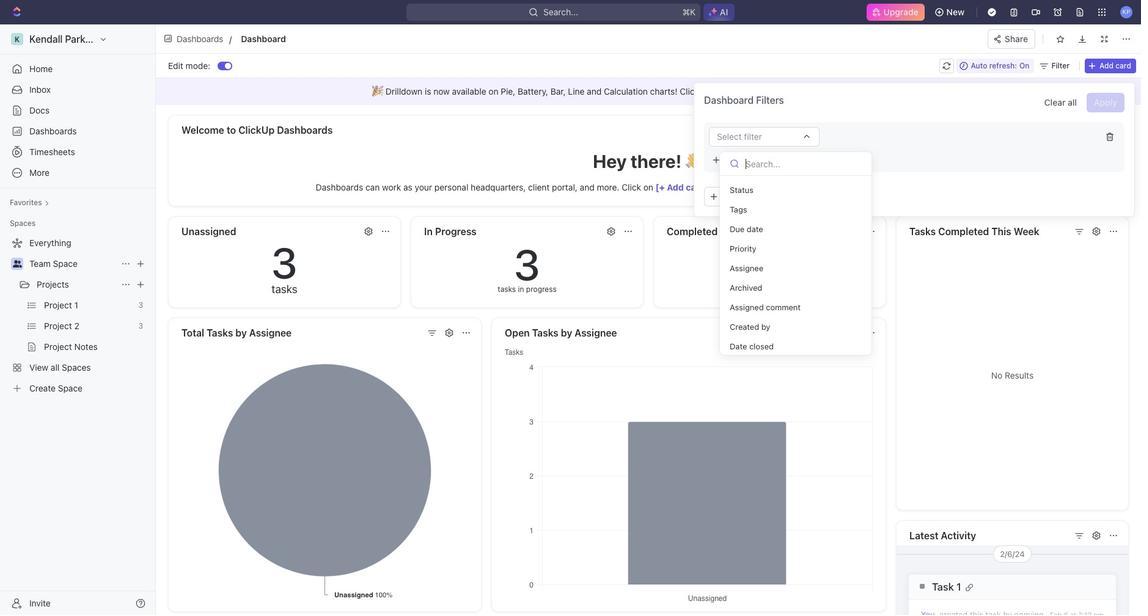 Task type: locate. For each thing, give the bounding box(es) containing it.
tree
[[5, 234, 150, 399]]

created by
[[730, 322, 770, 332]]

0 vertical spatial on
[[489, 86, 499, 97]]

assignee inside open tasks by assignee button
[[575, 328, 617, 339]]

1 vertical spatial on
[[644, 182, 654, 193]]

no
[[992, 371, 1003, 381]]

assignee inside total tasks by assignee button
[[249, 328, 292, 339]]

select filter
[[717, 131, 762, 142]]

to
[[811, 86, 819, 97], [227, 125, 236, 136], [772, 182, 780, 193]]

right
[[751, 182, 769, 193]]

add card
[[1100, 61, 1132, 70]]

this
[[992, 226, 1012, 237]]

add inside 'button'
[[1100, 61, 1114, 70]]

open
[[505, 328, 530, 339]]

1 horizontal spatial tasks
[[532, 328, 559, 339]]

2 vertical spatial filter
[[740, 191, 759, 202]]

your right what's at the right top of page
[[915, 182, 933, 193]]

completed inside completed button
[[667, 226, 718, 237]]

priority
[[730, 244, 756, 254]]

by
[[762, 322, 770, 332], [236, 328, 247, 339], [561, 328, 572, 339]]

in progress button
[[424, 223, 600, 240]]

date
[[747, 225, 763, 234]]

1 horizontal spatial click
[[680, 86, 699, 97]]

None text field
[[241, 31, 565, 46]]

1 horizontal spatial 🎉
[[887, 86, 898, 97]]

dashboards link up mode: on the top of the page
[[161, 30, 228, 48]]

2 horizontal spatial by
[[762, 322, 770, 332]]

new
[[947, 7, 965, 17]]

completed
[[667, 226, 718, 237], [939, 226, 990, 237]]

click left any
[[680, 86, 699, 97]]

0 vertical spatial to
[[811, 86, 819, 97]]

0 vertical spatial in
[[906, 182, 913, 193]]

completed left this
[[939, 226, 990, 237]]

1 horizontal spatial tasks
[[498, 285, 516, 294]]

add for add nested filter
[[724, 155, 738, 164]]

apply
[[1094, 97, 1118, 108]]

1 horizontal spatial by
[[561, 328, 572, 339]]

add card button
[[1085, 58, 1137, 73]]

click
[[680, 86, 699, 97], [622, 182, 641, 193]]

card
[[1116, 61, 1132, 70]]

completed down card]
[[667, 226, 718, 237]]

calculation
[[604, 86, 648, 97]]

and right line
[[587, 86, 602, 97]]

select filter button
[[709, 127, 820, 147]]

hey there! 👋
[[593, 150, 704, 172]]

tasks down workspace.
[[910, 226, 936, 237]]

0 vertical spatial dashboards link
[[161, 30, 228, 48]]

any
[[702, 86, 716, 97]]

apply button
[[1087, 93, 1125, 112]]

1 horizontal spatial 3
[[514, 239, 540, 290]]

latest activity button
[[909, 528, 1068, 545]]

2 horizontal spatial to
[[811, 86, 819, 97]]

🎉
[[372, 86, 383, 97], [887, 86, 898, 97]]

tasks for 3 tasks
[[272, 283, 298, 296]]

1 vertical spatial in
[[518, 285, 524, 294]]

workspace.
[[935, 182, 982, 193]]

mode:
[[186, 60, 210, 71]]

tasks right "total"
[[207, 328, 233, 339]]

0 horizontal spatial tasks
[[272, 283, 298, 296]]

tree containing team space
[[5, 234, 150, 399]]

share
[[1005, 33, 1028, 44]]

click inside alert
[[680, 86, 699, 97]]

tasks for total tasks by assignee
[[207, 328, 233, 339]]

dashboards up 'timesheets'
[[29, 126, 77, 136]]

0 vertical spatial click
[[680, 86, 699, 97]]

dashboards inside button
[[277, 125, 333, 136]]

to left see
[[811, 86, 819, 97]]

total
[[182, 328, 204, 339]]

results
[[1005, 371, 1034, 381]]

tasks inside 0 tasks completed
[[742, 285, 760, 294]]

by down assigned comment
[[762, 322, 770, 332]]

share button
[[988, 29, 1036, 49]]

0 horizontal spatial 3
[[272, 237, 298, 288]]

dashboards can work as your personal headquarters, client portal, and more. click on [+ add card] at the top right to customize and visualize what's in your workspace.
[[316, 182, 982, 193]]

add nested filter
[[724, 155, 783, 164]]

completed
[[762, 285, 799, 294]]

tasks for open tasks by assignee
[[532, 328, 559, 339]]

1 vertical spatial to
[[227, 125, 236, 136]]

filter inside dropdown button
[[744, 131, 762, 142]]

favorites
[[10, 198, 42, 207]]

0 horizontal spatial completed
[[667, 226, 718, 237]]

to left clickup
[[227, 125, 236, 136]]

latest activity
[[910, 531, 976, 542]]

filter button
[[1037, 58, 1075, 73]]

tasks inside 3 tasks in progress
[[498, 285, 516, 294]]

2 completed from the left
[[939, 226, 990, 237]]

tasks left progress
[[498, 285, 516, 294]]

top
[[736, 182, 749, 193]]

0 vertical spatial filter
[[744, 131, 762, 142]]

your right as
[[415, 182, 432, 193]]

and inside alert
[[587, 86, 602, 97]]

2 vertical spatial to
[[772, 182, 780, 193]]

0 horizontal spatial assignee
[[249, 328, 292, 339]]

invite
[[29, 598, 51, 609]]

🎉 left 'drilldown' on the left top of page
[[372, 86, 383, 97]]

0 horizontal spatial your
[[415, 182, 432, 193]]

0 horizontal spatial to
[[227, 125, 236, 136]]

by for open tasks by assignee
[[561, 328, 572, 339]]

drilldown
[[386, 86, 423, 97]]

1 your from the left
[[415, 182, 432, 193]]

🎉 drilldown is now available on pie, battery, bar, line and calculation charts! click any section of these charts to see task details.  🎉 alert
[[156, 78, 1141, 105]]

1 horizontal spatial your
[[915, 182, 933, 193]]

1 vertical spatial click
[[622, 182, 641, 193]]

1 completed from the left
[[667, 226, 718, 237]]

card]
[[686, 182, 709, 193]]

upgrade
[[884, 7, 919, 17]]

on left pie,
[[489, 86, 499, 97]]

what's
[[878, 182, 904, 193]]

1 horizontal spatial to
[[772, 182, 780, 193]]

to right the right
[[772, 182, 780, 193]]

[+
[[656, 182, 665, 193]]

0 horizontal spatial tasks
[[207, 328, 233, 339]]

0 horizontal spatial on
[[489, 86, 499, 97]]

assigned comment
[[730, 303, 801, 313]]

⌘k
[[682, 7, 696, 17]]

tasks right open
[[532, 328, 559, 339]]

charts!
[[650, 86, 678, 97]]

👋
[[686, 150, 704, 172]]

0 horizontal spatial in
[[518, 285, 524, 294]]

dashboards
[[177, 33, 223, 44], [277, 125, 333, 136], [29, 126, 77, 136], [316, 182, 363, 193]]

2 horizontal spatial assignee
[[730, 264, 764, 273]]

tags
[[730, 205, 747, 215]]

2 horizontal spatial tasks
[[910, 226, 936, 237]]

2 your from the left
[[915, 182, 933, 193]]

0 horizontal spatial 🎉
[[372, 86, 383, 97]]

by right open
[[561, 328, 572, 339]]

dashboards link up timesheets "link"
[[5, 122, 150, 141]]

🎉 right details.
[[887, 86, 898, 97]]

‎task 1
[[932, 581, 962, 594]]

docs link
[[5, 101, 150, 120]]

archived
[[730, 283, 762, 293]]

assignee
[[730, 264, 764, 273], [249, 328, 292, 339], [575, 328, 617, 339]]

clear
[[1045, 97, 1066, 108]]

bar,
[[551, 86, 566, 97]]

in right what's at the right top of page
[[906, 182, 913, 193]]

2 horizontal spatial tasks
[[742, 285, 760, 294]]

3 inside 3 tasks in progress
[[514, 239, 540, 290]]

1 horizontal spatial assignee
[[575, 328, 617, 339]]

tasks inside the 3 tasks
[[272, 283, 298, 296]]

and
[[587, 86, 602, 97], [580, 182, 595, 193], [825, 182, 839, 193]]

your
[[415, 182, 432, 193], [915, 182, 933, 193]]

0 horizontal spatial click
[[622, 182, 641, 193]]

filter
[[744, 131, 762, 142], [766, 155, 783, 164], [740, 191, 759, 202]]

1 horizontal spatial completed
[[939, 226, 990, 237]]

team
[[29, 259, 51, 269]]

by right "total"
[[236, 328, 247, 339]]

visualize
[[842, 182, 876, 193]]

2 🎉 from the left
[[887, 86, 898, 97]]

click right 'more.'
[[622, 182, 641, 193]]

unassigned
[[182, 226, 236, 237]]

clear all
[[1045, 97, 1077, 108]]

3
[[272, 237, 298, 288], [514, 239, 540, 290]]

tasks inside "button"
[[910, 226, 936, 237]]

dashboards inside sidebar navigation
[[29, 126, 77, 136]]

1 horizontal spatial in
[[906, 182, 913, 193]]

tasks
[[910, 226, 936, 237], [207, 328, 233, 339], [532, 328, 559, 339]]

tree inside sidebar navigation
[[5, 234, 150, 399]]

open tasks by assignee button
[[504, 325, 800, 342]]

timesheets link
[[5, 142, 150, 162]]

dashboards right clickup
[[277, 125, 333, 136]]

0 horizontal spatial by
[[236, 328, 247, 339]]

on left [+
[[644, 182, 654, 193]]

tasks up assigned
[[742, 285, 760, 294]]

dashboards link
[[161, 30, 228, 48], [5, 122, 150, 141]]

in left progress
[[518, 285, 524, 294]]

and left visualize
[[825, 182, 839, 193]]

tasks up total tasks by assignee button
[[272, 283, 298, 296]]

add for add filter
[[721, 191, 738, 202]]

1 vertical spatial dashboards link
[[5, 122, 150, 141]]



Task type: vqa. For each thing, say whether or not it's contained in the screenshot.
business time 'image'
no



Task type: describe. For each thing, give the bounding box(es) containing it.
unassigned button
[[181, 223, 357, 240]]

auto
[[971, 61, 988, 70]]

more.
[[597, 182, 620, 193]]

there!
[[631, 150, 682, 172]]

space
[[53, 259, 78, 269]]

tasks for 0 tasks completed
[[742, 285, 760, 294]]

in
[[424, 226, 433, 237]]

personal
[[435, 182, 469, 193]]

select
[[717, 131, 742, 142]]

🎉 drilldown is now available on pie, battery, bar, line and calculation charts! click any section of these charts to see task details.  🎉
[[372, 86, 901, 97]]

progress
[[435, 226, 477, 237]]

docs
[[29, 105, 50, 116]]

is
[[425, 86, 431, 97]]

edit mode:
[[168, 60, 210, 71]]

customize
[[782, 182, 822, 193]]

add nested filter button
[[709, 153, 788, 168]]

as
[[404, 182, 413, 193]]

3 for 3 tasks in progress
[[514, 239, 540, 290]]

week
[[1014, 226, 1040, 237]]

in inside 3 tasks in progress
[[518, 285, 524, 294]]

to inside alert
[[811, 86, 819, 97]]

1
[[957, 581, 962, 594]]

to inside button
[[227, 125, 236, 136]]

3 tasks in progress
[[498, 239, 557, 294]]

activity
[[941, 531, 976, 542]]

home link
[[5, 59, 150, 79]]

client
[[528, 182, 550, 193]]

add filter button
[[704, 187, 766, 207]]

by for total tasks by assignee
[[236, 328, 247, 339]]

charts
[[784, 86, 809, 97]]

dashboards up mode: on the top of the page
[[177, 33, 223, 44]]

projects link
[[37, 275, 116, 295]]

progress
[[526, 285, 557, 294]]

spaces
[[10, 219, 36, 228]]

add filter
[[721, 191, 759, 202]]

see
[[821, 86, 835, 97]]

3 for 3 tasks
[[272, 237, 298, 288]]

on inside alert
[[489, 86, 499, 97]]

Search... text field
[[746, 155, 867, 173]]

auto refresh: on
[[971, 61, 1030, 70]]

due date
[[730, 225, 763, 234]]

team space
[[29, 259, 78, 269]]

timesheets
[[29, 147, 75, 157]]

headquarters,
[[471, 182, 526, 193]]

1 vertical spatial filter
[[766, 155, 783, 164]]

assignee for open tasks by assignee
[[575, 328, 617, 339]]

filter
[[1052, 61, 1070, 70]]

and left 'more.'
[[580, 182, 595, 193]]

1 horizontal spatial dashboards link
[[161, 30, 228, 48]]

filter button
[[1037, 58, 1075, 73]]

refresh:
[[990, 61, 1017, 70]]

the
[[721, 182, 733, 193]]

section
[[718, 86, 747, 97]]

0 horizontal spatial dashboards link
[[5, 122, 150, 141]]

portal,
[[552, 182, 578, 193]]

battery,
[[518, 86, 548, 97]]

assignee for total tasks by assignee
[[249, 328, 292, 339]]

can
[[366, 182, 380, 193]]

welcome to clickup dashboards button
[[181, 122, 1085, 139]]

at
[[711, 182, 718, 193]]

completed inside tasks completed this week "button"
[[939, 226, 990, 237]]

0 tasks completed
[[742, 239, 799, 294]]

tasks for 3 tasks in progress
[[498, 285, 516, 294]]

1 🎉 from the left
[[372, 86, 383, 97]]

clear all button
[[1037, 93, 1085, 112]]

welcome to clickup dashboards
[[182, 125, 333, 136]]

dashboards left the can
[[316, 182, 363, 193]]

user group image
[[13, 260, 22, 268]]

details.
[[856, 86, 885, 97]]

filter for select filter
[[744, 131, 762, 142]]

status
[[730, 185, 754, 195]]

closed
[[749, 342, 774, 352]]

pie,
[[501, 86, 516, 97]]

created
[[730, 322, 759, 332]]

clickup
[[239, 125, 275, 136]]

all
[[1068, 97, 1077, 108]]

edit
[[168, 60, 183, 71]]

home
[[29, 64, 53, 74]]

line
[[568, 86, 585, 97]]

favorites button
[[5, 196, 54, 210]]

new button
[[930, 2, 972, 22]]

nested
[[740, 155, 764, 164]]

filter for add filter
[[740, 191, 759, 202]]

‎task
[[932, 581, 954, 594]]

in progress
[[424, 226, 477, 237]]

welcome
[[182, 125, 224, 136]]

latest
[[910, 531, 939, 542]]

open tasks by assignee
[[505, 328, 617, 339]]

1 horizontal spatial on
[[644, 182, 654, 193]]

sidebar navigation
[[0, 24, 156, 616]]

tasks completed this week button
[[909, 223, 1068, 240]]

total tasks by assignee
[[182, 328, 292, 339]]

date
[[730, 342, 747, 352]]

completed button
[[666, 223, 842, 240]]

add for add card
[[1100, 61, 1114, 70]]

assigned
[[730, 303, 764, 313]]

0
[[757, 239, 783, 290]]



